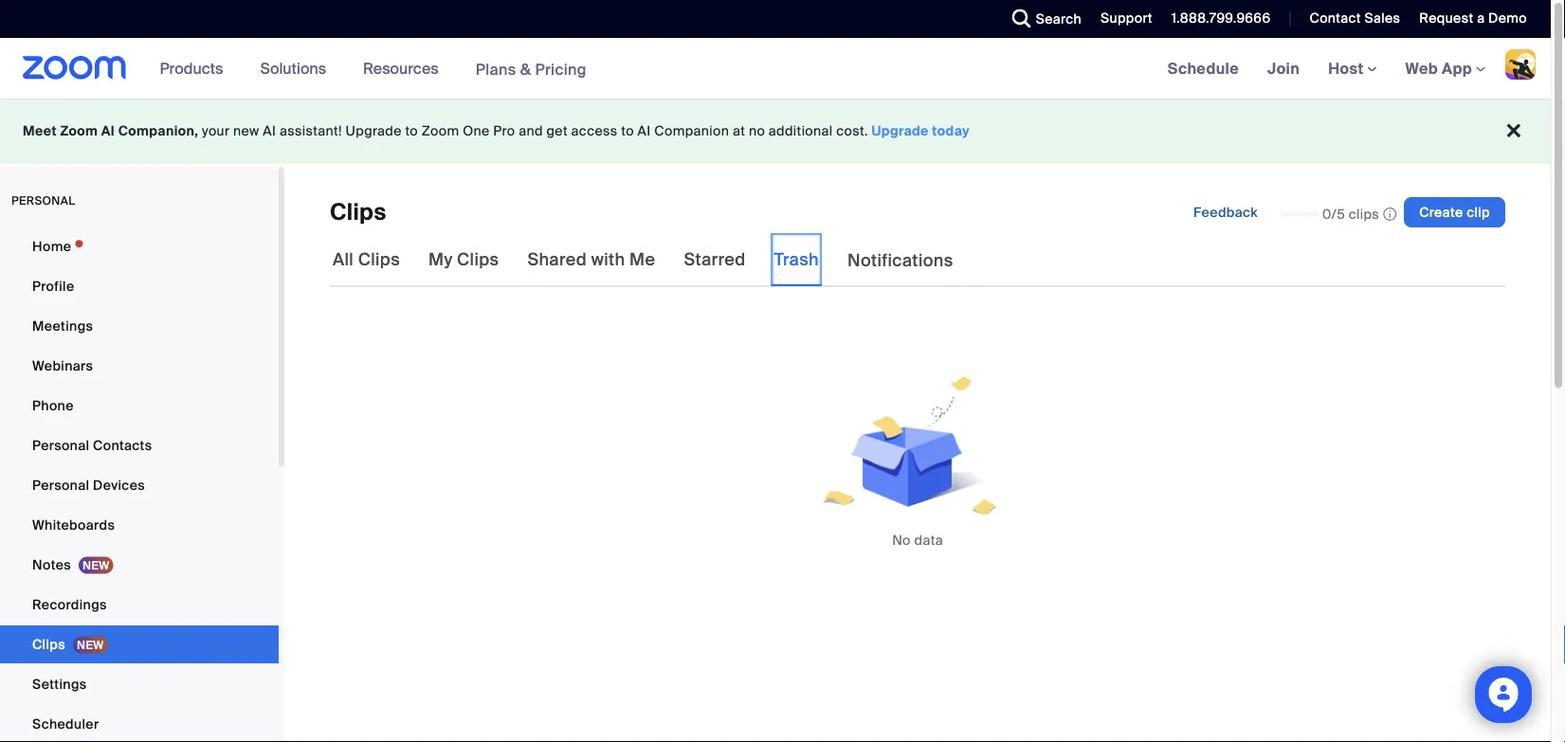 Task type: vqa. For each thing, say whether or not it's contained in the screenshot.
the topmost Personal
yes



Task type: locate. For each thing, give the bounding box(es) containing it.
1 upgrade from the left
[[346, 122, 402, 140]]

2 upgrade from the left
[[872, 122, 929, 140]]

app
[[1442, 58, 1472, 78]]

2 ai from the left
[[263, 122, 276, 140]]

0 horizontal spatial upgrade
[[346, 122, 402, 140]]

and
[[519, 122, 543, 140]]

data
[[914, 531, 943, 549]]

support
[[1101, 9, 1153, 27]]

2 personal from the top
[[32, 476, 89, 494]]

scheduler
[[32, 715, 99, 733]]

no
[[749, 122, 765, 140]]

resources button
[[363, 38, 447, 99]]

products
[[160, 58, 223, 78]]

ai
[[101, 122, 115, 140], [263, 122, 276, 140], [638, 122, 651, 140]]

0 horizontal spatial to
[[405, 122, 418, 140]]

clips up all clips tab
[[330, 198, 386, 227]]

1 ai from the left
[[101, 122, 115, 140]]

web
[[1406, 58, 1438, 78]]

to right access
[[621, 122, 634, 140]]

with
[[591, 249, 625, 271]]

zoom right meet
[[60, 122, 98, 140]]

personal down phone
[[32, 437, 89, 454]]

to
[[405, 122, 418, 140], [621, 122, 634, 140]]

phone
[[32, 397, 74, 414]]

profile link
[[0, 267, 279, 305]]

0 vertical spatial personal
[[32, 437, 89, 454]]

notifications
[[848, 250, 953, 272]]

1 horizontal spatial ai
[[263, 122, 276, 140]]

zoom
[[60, 122, 98, 140], [422, 122, 459, 140]]

ai right new
[[263, 122, 276, 140]]

0 horizontal spatial zoom
[[60, 122, 98, 140]]

trash tab
[[771, 233, 822, 286]]

clip
[[1467, 203, 1490, 221]]

web app
[[1406, 58, 1472, 78]]

personal inside 'link'
[[32, 437, 89, 454]]

request a demo link
[[1405, 0, 1551, 38], [1420, 9, 1527, 27]]

clips right all
[[358, 249, 400, 271]]

my
[[429, 249, 453, 271]]

0/5 clips application
[[1281, 205, 1397, 224]]

2 horizontal spatial ai
[[638, 122, 651, 140]]

upgrade right cost.
[[872, 122, 929, 140]]

notes link
[[0, 546, 279, 584]]

companion
[[654, 122, 729, 140]]

ai left companion,
[[101, 122, 115, 140]]

resources
[[363, 58, 439, 78]]

to down resources dropdown button
[[405, 122, 418, 140]]

all
[[333, 249, 354, 271]]

contacts
[[93, 437, 152, 454]]

clips right my
[[457, 249, 499, 271]]

meetings navigation
[[1154, 38, 1551, 100]]

solutions
[[260, 58, 326, 78]]

personal contacts link
[[0, 427, 279, 465]]

all clips
[[333, 249, 400, 271]]

1.888.799.9666 button
[[1157, 0, 1276, 38], [1172, 9, 1271, 27]]

contact sales link
[[1295, 0, 1405, 38], [1310, 9, 1401, 27]]

new
[[233, 122, 259, 140]]

support link
[[1087, 0, 1157, 38], [1101, 9, 1153, 27]]

banner
[[0, 38, 1551, 100]]

clips up settings
[[32, 636, 65, 653]]

create
[[1419, 203, 1463, 221]]

request
[[1420, 9, 1474, 27]]

1 horizontal spatial zoom
[[422, 122, 459, 140]]

personal devices link
[[0, 466, 279, 504]]

profile
[[32, 277, 74, 295]]

tabs of clips tab list
[[330, 233, 956, 287]]

phone link
[[0, 387, 279, 425]]

shared with me
[[528, 249, 655, 271]]

join link
[[1253, 38, 1314, 99]]

search button
[[998, 0, 1087, 38]]

0 horizontal spatial ai
[[101, 122, 115, 140]]

2 zoom from the left
[[422, 122, 459, 140]]

settings
[[32, 676, 87, 693]]

pricing
[[535, 59, 587, 79]]

1 horizontal spatial upgrade
[[872, 122, 929, 140]]

shared with me tab
[[525, 233, 658, 286]]

starred tab
[[681, 233, 749, 286]]

zoom left one
[[422, 122, 459, 140]]

1 vertical spatial personal
[[32, 476, 89, 494]]

get
[[547, 122, 568, 140]]

personal
[[32, 437, 89, 454], [32, 476, 89, 494]]

recordings
[[32, 596, 107, 613]]

clips
[[330, 198, 386, 227], [358, 249, 400, 271], [457, 249, 499, 271], [32, 636, 65, 653]]

1 horizontal spatial to
[[621, 122, 634, 140]]

upgrade down product information navigation
[[346, 122, 402, 140]]

your
[[202, 122, 230, 140]]

ai left 'companion'
[[638, 122, 651, 140]]

1.888.799.9666
[[1172, 9, 1271, 27]]

upgrade
[[346, 122, 402, 140], [872, 122, 929, 140]]

1 personal from the top
[[32, 437, 89, 454]]

personal up whiteboards
[[32, 476, 89, 494]]

my clips tab
[[426, 233, 502, 286]]

2 to from the left
[[621, 122, 634, 140]]

devices
[[93, 476, 145, 494]]

1 to from the left
[[405, 122, 418, 140]]

plans & pricing link
[[476, 59, 587, 79], [476, 59, 587, 79]]



Task type: describe. For each thing, give the bounding box(es) containing it.
personal
[[11, 193, 75, 208]]

product information navigation
[[146, 38, 601, 100]]

meet
[[23, 122, 57, 140]]

search
[[1036, 10, 1082, 27]]

personal for personal contacts
[[32, 437, 89, 454]]

companion,
[[118, 122, 198, 140]]

zoom logo image
[[23, 56, 127, 80]]

schedule link
[[1154, 38, 1253, 99]]

settings link
[[0, 666, 279, 703]]

products button
[[160, 38, 232, 99]]

webinars
[[32, 357, 93, 374]]

0/5
[[1323, 205, 1345, 223]]

clips
[[1349, 205, 1380, 223]]

plans & pricing
[[476, 59, 587, 79]]

scheduler link
[[0, 705, 279, 742]]

access
[[571, 122, 618, 140]]

pro
[[493, 122, 515, 140]]

solutions button
[[260, 38, 335, 99]]

sales
[[1365, 9, 1401, 27]]

personal for personal devices
[[32, 476, 89, 494]]

0/5 clips
[[1323, 205, 1380, 223]]

shared
[[528, 249, 587, 271]]

host
[[1328, 58, 1368, 78]]

cost.
[[836, 122, 868, 140]]

me
[[630, 249, 655, 271]]

home link
[[0, 228, 279, 265]]

clips inside personal menu "menu"
[[32, 636, 65, 653]]

plans
[[476, 59, 516, 79]]

join
[[1268, 58, 1300, 78]]

additional
[[769, 122, 833, 140]]

host button
[[1328, 58, 1377, 78]]

upgrade today link
[[872, 122, 970, 140]]

schedule
[[1168, 58, 1239, 78]]

starred
[[684, 249, 746, 271]]

demo
[[1489, 9, 1527, 27]]

at
[[733, 122, 745, 140]]

meet zoom ai companion, footer
[[0, 99, 1551, 164]]

create clip
[[1419, 203, 1490, 221]]

3 ai from the left
[[638, 122, 651, 140]]

&
[[520, 59, 531, 79]]

contact
[[1310, 9, 1361, 27]]

all clips tab
[[330, 233, 403, 286]]

create clip button
[[1404, 197, 1506, 228]]

profile picture image
[[1506, 49, 1536, 80]]

assistant!
[[280, 122, 342, 140]]

1 zoom from the left
[[60, 122, 98, 140]]

meetings link
[[0, 307, 279, 345]]

whiteboards
[[32, 516, 115, 534]]

today
[[932, 122, 970, 140]]

meet zoom ai companion, your new ai assistant! upgrade to zoom one pro and get access to ai companion at no additional cost. upgrade today
[[23, 122, 970, 140]]

webinars link
[[0, 347, 279, 385]]

recordings link
[[0, 586, 279, 624]]

contact sales
[[1310, 9, 1401, 27]]

a
[[1477, 9, 1485, 27]]

whiteboards link
[[0, 506, 279, 544]]

personal menu menu
[[0, 228, 279, 742]]

banner containing products
[[0, 38, 1551, 100]]

clips link
[[0, 626, 279, 664]]

no
[[892, 531, 911, 549]]

one
[[463, 122, 490, 140]]

no data
[[892, 531, 943, 549]]

personal contacts
[[32, 437, 152, 454]]

my clips
[[429, 249, 499, 271]]

trash
[[774, 249, 819, 271]]

feedback
[[1194, 203, 1258, 221]]

meetings
[[32, 317, 93, 335]]

web app button
[[1406, 58, 1486, 78]]

request a demo
[[1420, 9, 1527, 27]]

notes
[[32, 556, 71, 574]]

feedback button
[[1179, 197, 1273, 228]]

personal devices
[[32, 476, 145, 494]]

home
[[32, 237, 71, 255]]



